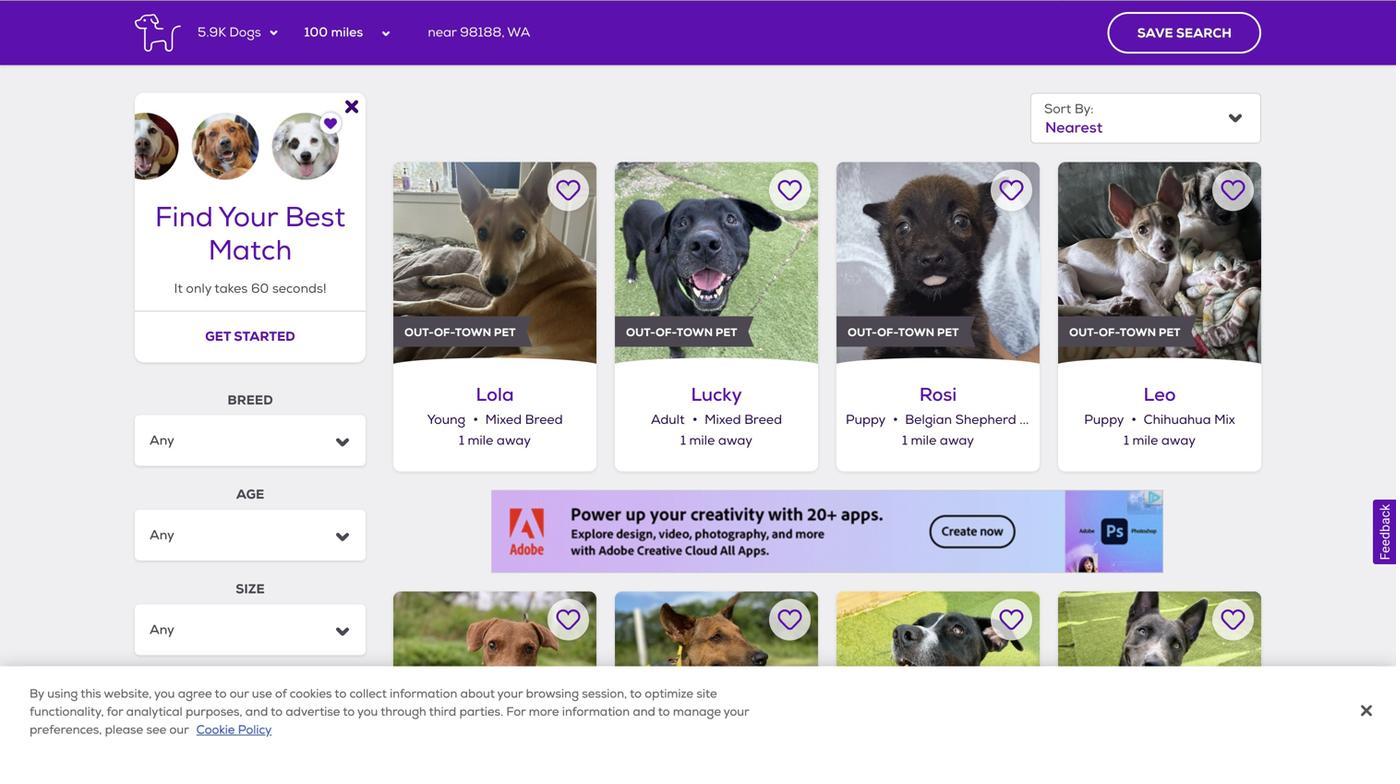 Task type: locate. For each thing, give the bounding box(es) containing it.
3 out-of-town pet from the left
[[848, 325, 959, 340]]

1 mile away
[[459, 433, 531, 449], [681, 433, 753, 449], [903, 433, 975, 449], [1124, 433, 1196, 449]]

get
[[205, 328, 231, 345]]

near
[[428, 25, 457, 41]]

by
[[30, 686, 44, 702]]

cookie policy
[[196, 722, 272, 738]]

and up policy
[[245, 704, 268, 720]]

pet up leo
[[1159, 325, 1181, 340]]

breed
[[228, 392, 273, 409], [525, 412, 563, 428], [745, 412, 782, 428]]

age
[[236, 486, 264, 503]]

1 pet from the left
[[494, 325, 516, 340]]

0 horizontal spatial mixed breed
[[486, 412, 563, 428]]

3 any button from the top
[[135, 605, 366, 655]]

to down collect
[[343, 704, 355, 720]]

belgian
[[906, 412, 952, 428]]

agree
[[178, 686, 212, 702]]

away for lucky
[[719, 433, 753, 449]]

miles
[[331, 24, 363, 41]]

save search
[[1138, 24, 1232, 41]]

you
[[154, 686, 175, 702], [357, 704, 378, 720]]

mile down belgian
[[911, 433, 937, 449]]

3 1 from the left
[[903, 433, 908, 449]]

1 horizontal spatial and
[[633, 704, 656, 720]]

2 puppy from the left
[[1085, 412, 1124, 428]]

out-of-town pet
[[405, 325, 516, 340], [626, 325, 738, 340], [848, 325, 959, 340], [1070, 325, 1181, 340]]

you down collect
[[357, 704, 378, 720]]

out-of-town pet up rosi
[[848, 325, 959, 340]]

mile for lola
[[468, 433, 494, 449]]

through
[[381, 704, 427, 720]]

our right 'see'
[[170, 722, 189, 738]]

mixed breed
[[486, 412, 563, 428], [705, 412, 782, 428]]

cookie policy link
[[196, 722, 272, 738]]

1 mixed from the left
[[486, 412, 522, 428]]

to right session,
[[630, 686, 642, 702]]

mile down the lucky
[[690, 433, 715, 449]]

any for breed
[[150, 432, 174, 449]]

1 horizontal spatial breed
[[525, 412, 563, 428]]

2 away from the left
[[719, 433, 753, 449]]

away
[[497, 433, 531, 449], [719, 433, 753, 449], [940, 433, 975, 449], [1162, 433, 1196, 449]]

preferences,
[[30, 722, 102, 738]]

pet up the lucky
[[716, 325, 738, 340]]

puppy right malinois
[[1085, 412, 1124, 428]]

1 horizontal spatial our
[[230, 686, 249, 702]]

information up the 'third'
[[390, 686, 458, 702]]

takes
[[214, 281, 248, 297]]

3 of- from the left
[[878, 325, 899, 340]]

get started
[[205, 328, 295, 345]]

1 horizontal spatial mixed
[[705, 412, 741, 428]]

4 1 from the left
[[1124, 433, 1130, 449]]

1 horizontal spatial puppy
[[1085, 412, 1124, 428]]

away down the lucky
[[719, 433, 753, 449]]

2 of- from the left
[[656, 325, 677, 340]]

1 mile away for rosi
[[903, 433, 975, 449]]

1 any button from the top
[[135, 415, 366, 466]]

2 town from the left
[[677, 325, 713, 340]]

3 mile from the left
[[911, 433, 937, 449]]

adult
[[651, 412, 685, 428]]

third
[[429, 704, 457, 720]]

1 vertical spatial information
[[562, 704, 630, 720]]

2 and from the left
[[633, 704, 656, 720]]

2 horizontal spatial breed
[[745, 412, 782, 428]]

away down chihuahua
[[1162, 433, 1196, 449]]

0 vertical spatial our
[[230, 686, 249, 702]]

potential dog matches image
[[135, 93, 366, 180]]

1 vertical spatial you
[[357, 704, 378, 720]]

0 horizontal spatial mixed
[[486, 412, 522, 428]]

it only takes 60 seconds!
[[174, 281, 327, 297]]

1 out-of-town pet from the left
[[405, 325, 516, 340]]

100 miles button
[[289, 0, 409, 65]]

website,
[[104, 686, 152, 702]]

mixed breed down the lucky
[[705, 412, 782, 428]]

of- for leo
[[1099, 325, 1120, 340]]

mile
[[468, 433, 494, 449], [690, 433, 715, 449], [911, 433, 937, 449], [1133, 433, 1159, 449]]

purposes,
[[186, 704, 242, 720]]

out-of-town pet for leo
[[1070, 325, 1181, 340]]

to down of at the left of the page
[[271, 704, 283, 720]]

please
[[105, 722, 143, 738]]

our
[[230, 686, 249, 702], [170, 722, 189, 738]]

mixed for lucky
[[705, 412, 741, 428]]

functionality,
[[30, 704, 104, 720]]

pet for lola
[[494, 325, 516, 340]]

1
[[459, 433, 465, 449], [681, 433, 686, 449], [903, 433, 908, 449], [1124, 433, 1130, 449]]

4 1 mile away from the left
[[1124, 433, 1196, 449]]

2 out- from the left
[[626, 325, 656, 340]]

4 any button from the top
[[135, 699, 366, 750]]

2 mixed breed from the left
[[705, 412, 782, 428]]

any button for age
[[135, 510, 366, 561]]

1 town from the left
[[455, 325, 492, 340]]

1 any from the top
[[150, 432, 174, 449]]

information down session,
[[562, 704, 630, 720]]

4 any from the top
[[150, 716, 174, 733]]

town for lucky
[[677, 325, 713, 340]]

2 any from the top
[[150, 526, 174, 544]]

seconds!
[[272, 281, 327, 297]]

our left use
[[230, 686, 249, 702]]

best
[[285, 200, 346, 235]]

1 mile away down chihuahua
[[1124, 433, 1196, 449]]

to
[[215, 686, 227, 702], [335, 686, 347, 702], [630, 686, 642, 702], [271, 704, 283, 720], [343, 704, 355, 720], [658, 704, 670, 720]]

0 horizontal spatial you
[[154, 686, 175, 702]]

4 out- from the left
[[1070, 325, 1099, 340]]

town up lola
[[455, 325, 492, 340]]

3 1 mile away from the left
[[903, 433, 975, 449]]

your right manage
[[724, 704, 749, 720]]

1 horizontal spatial information
[[562, 704, 630, 720]]

information
[[390, 686, 458, 702], [562, 704, 630, 720]]

60
[[251, 281, 269, 297]]

town up rosi
[[899, 325, 935, 340]]

mile down chihuahua
[[1133, 433, 1159, 449]]

mixed for lola
[[486, 412, 522, 428]]

1 vertical spatial your
[[724, 704, 749, 720]]

away for leo
[[1162, 433, 1196, 449]]

puppy
[[846, 412, 886, 428], [1085, 412, 1124, 428]]

2 any button from the top
[[135, 510, 366, 561]]

1 for lucky
[[681, 433, 686, 449]]

0 horizontal spatial puppy
[[846, 412, 886, 428]]

1 horizontal spatial your
[[724, 704, 749, 720]]

out-
[[405, 325, 434, 340], [626, 325, 656, 340], [848, 325, 878, 340], [1070, 325, 1099, 340]]

out- for lola
[[405, 325, 434, 340]]

puppy for rosi
[[846, 412, 886, 428]]

optimize
[[645, 686, 694, 702]]

1 puppy from the left
[[846, 412, 886, 428]]

1 mile away for lola
[[459, 433, 531, 449]]

0 horizontal spatial and
[[245, 704, 268, 720]]

4 mile from the left
[[1133, 433, 1159, 449]]

1 mile away down lola
[[459, 433, 531, 449]]

cookie
[[196, 722, 235, 738]]

any for gender
[[150, 716, 174, 733]]

1 mile from the left
[[468, 433, 494, 449]]

4 pet from the left
[[1159, 325, 1181, 340]]

0 horizontal spatial our
[[170, 722, 189, 738]]

5.9k
[[198, 25, 226, 41]]

town up leo
[[1120, 325, 1157, 340]]

dogs
[[229, 25, 261, 41]]

pet up lola
[[494, 325, 516, 340]]

mile down lola
[[468, 433, 494, 449]]

your
[[497, 686, 523, 702], [724, 704, 749, 720]]

0 vertical spatial your
[[497, 686, 523, 702]]

1 vertical spatial our
[[170, 722, 189, 738]]

1 horizontal spatial mixed breed
[[705, 412, 782, 428]]

puppy left belgian
[[846, 412, 886, 428]]

town up the lucky
[[677, 325, 713, 340]]

out-of-town pet up lola
[[405, 325, 516, 340]]

4 town from the left
[[1120, 325, 1157, 340]]

4 out-of-town pet from the left
[[1070, 325, 1181, 340]]

1 out- from the left
[[405, 325, 434, 340]]

mixed down the lucky
[[705, 412, 741, 428]]

out-of-town pet up the lucky
[[626, 325, 738, 340]]

3 pet from the left
[[938, 325, 959, 340]]

3 any from the top
[[150, 621, 174, 638]]

mixed down lola
[[486, 412, 522, 428]]

4 away from the left
[[1162, 433, 1196, 449]]

4 of- from the left
[[1099, 325, 1120, 340]]

pet for leo
[[1159, 325, 1181, 340]]

out-of-town pet up leo
[[1070, 325, 1181, 340]]

of-
[[434, 325, 455, 340], [656, 325, 677, 340], [878, 325, 899, 340], [1099, 325, 1120, 340]]

to up purposes,
[[215, 686, 227, 702]]

advertise
[[286, 704, 340, 720]]

away down belgian
[[940, 433, 975, 449]]

2 1 mile away from the left
[[681, 433, 753, 449]]

pet
[[494, 325, 516, 340], [716, 325, 738, 340], [938, 325, 959, 340], [1159, 325, 1181, 340]]

any for age
[[150, 526, 174, 544]]

any button
[[135, 415, 366, 466], [135, 510, 366, 561], [135, 605, 366, 655], [135, 699, 366, 750]]

2 pet from the left
[[716, 325, 738, 340]]

you up analytical
[[154, 686, 175, 702]]

0 vertical spatial information
[[390, 686, 458, 702]]

1 mile away down belgian
[[903, 433, 975, 449]]

mixed
[[486, 412, 522, 428], [705, 412, 741, 428]]

this
[[81, 686, 101, 702]]

analytical
[[126, 704, 183, 720]]

1 of- from the left
[[434, 325, 455, 340]]

3 out- from the left
[[848, 325, 878, 340]]

3 town from the left
[[899, 325, 935, 340]]

1 away from the left
[[497, 433, 531, 449]]

mile for rosi
[[911, 433, 937, 449]]

your up for
[[497, 686, 523, 702]]

1 mile away down the lucky
[[681, 433, 753, 449]]

any
[[150, 432, 174, 449], [150, 526, 174, 544], [150, 621, 174, 638], [150, 716, 174, 733]]

2 mile from the left
[[690, 433, 715, 449]]

1 1 mile away from the left
[[459, 433, 531, 449]]

shepherd
[[956, 412, 1017, 428]]

2 mixed from the left
[[705, 412, 741, 428]]

2 1 from the left
[[681, 433, 686, 449]]

privacy alert dialog
[[0, 666, 1397, 760]]

pet up rosi
[[938, 325, 959, 340]]

puppy for leo
[[1085, 412, 1124, 428]]

1 1 from the left
[[459, 433, 465, 449]]

mixed breed down lola
[[486, 412, 563, 428]]

away down lola
[[497, 433, 531, 449]]

and down optimize
[[633, 704, 656, 720]]

and
[[245, 704, 268, 720], [633, 704, 656, 720]]

2 out-of-town pet from the left
[[626, 325, 738, 340]]

100 miles
[[304, 24, 363, 41]]

town
[[455, 325, 492, 340], [677, 325, 713, 340], [899, 325, 935, 340], [1120, 325, 1157, 340]]

1 mixed breed from the left
[[486, 412, 563, 428]]

3 away from the left
[[940, 433, 975, 449]]

search
[[1177, 24, 1232, 41]]



Task type: vqa. For each thing, say whether or not it's contained in the screenshot.


Task type: describe. For each thing, give the bounding box(es) containing it.
policy
[[238, 722, 272, 738]]

0 vertical spatial you
[[154, 686, 175, 702]]

find
[[155, 200, 213, 235]]

100
[[304, 24, 328, 41]]

1 mile away for leo
[[1124, 433, 1196, 449]]

town for rosi
[[899, 325, 935, 340]]

0 horizontal spatial breed
[[228, 392, 273, 409]]

browsing
[[526, 686, 579, 702]]

98188,
[[460, 25, 505, 41]]

cookies
[[290, 686, 332, 702]]

1 for rosi
[[903, 433, 908, 449]]

site
[[697, 686, 717, 702]]

for
[[107, 704, 123, 720]]

1 and from the left
[[245, 704, 268, 720]]

any for size
[[150, 621, 174, 638]]

pet for rosi
[[938, 325, 959, 340]]

any button for size
[[135, 605, 366, 655]]

out- for leo
[[1070, 325, 1099, 340]]

chihuahua mix
[[1144, 412, 1236, 428]]

bentley, adoptable dog, young male labrador retriever mix, 1 mile away, out-of-town pet. image
[[615, 592, 818, 760]]

any button for breed
[[135, 415, 366, 466]]

belgian shepherd / malinois
[[906, 412, 1081, 428]]

more
[[529, 704, 559, 720]]

leo
[[1144, 382, 1176, 407]]

0 horizontal spatial your
[[497, 686, 523, 702]]

out- for lucky
[[626, 325, 656, 340]]

1 mile away for lucky
[[681, 433, 753, 449]]

gender
[[222, 675, 278, 692]]

roy/ axel, adoptable dog, young male mixed breed, 1 mile away, out-of-town pet. image
[[394, 592, 597, 760]]

find your best match main content
[[0, 0, 1397, 760]]

breed for lola
[[525, 412, 563, 428]]

for
[[507, 704, 526, 720]]

/
[[1020, 412, 1026, 428]]

about
[[461, 686, 495, 702]]

near 98188, wa
[[428, 25, 531, 41]]

of- for lola
[[434, 325, 455, 340]]

1 horizontal spatial you
[[357, 704, 378, 720]]

rosi
[[920, 382, 957, 407]]

0 horizontal spatial information
[[390, 686, 458, 702]]

5.9k dogs
[[198, 25, 261, 41]]

manage
[[673, 704, 721, 720]]

started
[[234, 328, 295, 345]]

leo, adoptable dog, puppy male chihuahua mix, 1 mile away, out-of-town pet. image
[[1059, 162, 1262, 365]]

chihuahua
[[1144, 412, 1212, 428]]

your
[[218, 200, 278, 235]]

1 for lola
[[459, 433, 465, 449]]

of- for lucky
[[656, 325, 677, 340]]

advertisement region
[[491, 490, 1164, 573]]

mixed breed for lola
[[486, 412, 563, 428]]

find your best match
[[155, 200, 346, 268]]

mixed breed for lucky
[[705, 412, 782, 428]]

lucky
[[691, 382, 742, 407]]

out- for rosi
[[848, 325, 878, 340]]

mix
[[1215, 412, 1236, 428]]

it
[[174, 281, 183, 297]]

lola, adoptable dog, young female mixed breed, 1 mile away, out-of-town pet. image
[[394, 162, 597, 365]]

maynard, adoptable dog, young male shepherd mix, 1 mile away, out-of-town pet. image
[[1059, 592, 1262, 760]]

of
[[275, 686, 287, 702]]

young
[[427, 412, 466, 428]]

1 for leo
[[1124, 433, 1130, 449]]

to down optimize
[[658, 704, 670, 720]]

session,
[[582, 686, 627, 702]]

away for lola
[[497, 433, 531, 449]]

out-of-town pet for lola
[[405, 325, 516, 340]]

malinois
[[1030, 412, 1081, 428]]

see
[[146, 722, 166, 738]]

breed for lucky
[[745, 412, 782, 428]]

town for leo
[[1120, 325, 1157, 340]]

using
[[47, 686, 78, 702]]

by using this website, you agree to our use of cookies to collect information about your browsing session, to optimize site functionality, for analytical purposes, and to advertise to you through third parties.  for more information and to manage your preferences, please see our
[[30, 686, 749, 738]]

mile for leo
[[1133, 433, 1159, 449]]

to left collect
[[335, 686, 347, 702]]

lola
[[476, 382, 514, 407]]

away for rosi
[[940, 433, 975, 449]]

match
[[208, 233, 292, 268]]

parties.
[[460, 704, 504, 720]]

out-of-town pet for rosi
[[848, 325, 959, 340]]

pet for lucky
[[716, 325, 738, 340]]

any button for gender
[[135, 699, 366, 750]]

get started link
[[135, 312, 366, 362]]

lucky, adoptable dog, adult male mixed breed, 1 mile away, out-of-town pet. image
[[615, 162, 818, 365]]

only
[[186, 281, 212, 297]]

size
[[236, 581, 265, 598]]

save
[[1138, 24, 1174, 41]]

wa
[[507, 25, 531, 41]]

out-of-town pet for lucky
[[626, 325, 738, 340]]

use
[[252, 686, 272, 702]]

mile for lucky
[[690, 433, 715, 449]]

collect
[[350, 686, 387, 702]]

save search button
[[1108, 12, 1262, 53]]

town for lola
[[455, 325, 492, 340]]

bagheera, adoptable dog, young male pit bull terrier mix, 1 mile away, out-of-town pet. image
[[837, 592, 1040, 760]]

rosi, adoptable dog, puppy female belgian shepherd / malinois, 1 mile away, out-of-town pet. image
[[837, 162, 1040, 365]]

of- for rosi
[[878, 325, 899, 340]]



